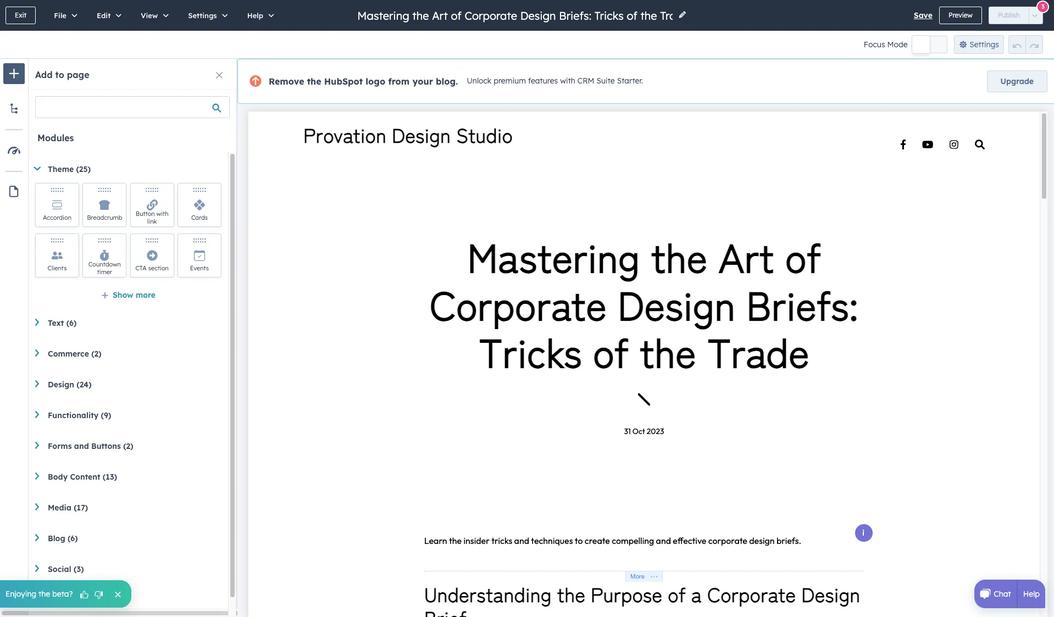 Task type: vqa. For each thing, say whether or not it's contained in the screenshot.
from
yes



Task type: locate. For each thing, give the bounding box(es) containing it.
settings
[[188, 11, 217, 20], [970, 40, 1000, 49]]

settings down "preview" button
[[970, 40, 1000, 49]]

blog.
[[436, 76, 458, 87]]

0 vertical spatial help
[[247, 11, 263, 20]]

the right the remove
[[307, 76, 321, 87]]

1 vertical spatial help
[[1024, 589, 1040, 599]]

focus
[[864, 40, 886, 49]]

from
[[388, 76, 410, 87]]

settings right view button
[[188, 11, 217, 20]]

preview
[[949, 11, 973, 19]]

1 vertical spatial settings
[[970, 40, 1000, 49]]

modules
[[37, 133, 74, 144]]

exit
[[15, 11, 27, 19]]

the
[[307, 76, 321, 87], [39, 589, 50, 599]]

1 vertical spatial settings button
[[954, 35, 1005, 54]]

0 horizontal spatial settings
[[188, 11, 217, 20]]

edit button
[[85, 0, 129, 31]]

your
[[413, 76, 433, 87]]

0 horizontal spatial settings button
[[177, 0, 236, 31]]

close image
[[216, 72, 223, 79]]

the inside button
[[39, 589, 50, 599]]

1 horizontal spatial help
[[1024, 589, 1040, 599]]

1 vertical spatial the
[[39, 589, 50, 599]]

enjoying the beta?
[[5, 589, 73, 599]]

save button
[[914, 9, 933, 22]]

settings button
[[177, 0, 236, 31], [954, 35, 1005, 54]]

suite
[[597, 76, 615, 86]]

help
[[247, 11, 263, 20], [1024, 589, 1040, 599]]

0 horizontal spatial the
[[39, 589, 50, 599]]

features
[[528, 76, 558, 86]]

None field
[[356, 8, 674, 23]]

starter.
[[617, 76, 643, 86]]

0 vertical spatial settings button
[[177, 0, 236, 31]]

upgrade link
[[987, 70, 1048, 92]]

Search search field
[[35, 96, 230, 118]]

edit
[[97, 11, 111, 20]]

page
[[67, 69, 89, 80]]

focus mode element
[[913, 36, 948, 53]]

exit link
[[5, 7, 36, 24]]

0 horizontal spatial help
[[247, 11, 263, 20]]

the for hubspot
[[307, 76, 321, 87]]

group
[[1009, 35, 1044, 54]]

1 horizontal spatial settings
[[970, 40, 1000, 49]]

remove the hubspot logo from your blog.
[[269, 76, 458, 87]]

the left beta? on the left bottom of page
[[39, 589, 50, 599]]

1 horizontal spatial the
[[307, 76, 321, 87]]

preview button
[[940, 7, 982, 24]]

enjoying
[[5, 589, 36, 599]]

publish group
[[989, 7, 1044, 24]]

with
[[560, 76, 576, 86]]

focus mode
[[864, 40, 908, 49]]

crm
[[578, 76, 595, 86]]

0 vertical spatial the
[[307, 76, 321, 87]]

mode
[[888, 40, 908, 49]]

help inside 'button'
[[247, 11, 263, 20]]

publish button
[[989, 7, 1030, 24]]



Task type: describe. For each thing, give the bounding box(es) containing it.
upgrade
[[1001, 76, 1034, 86]]

remove
[[269, 76, 304, 87]]

hubspot
[[324, 76, 363, 87]]

premium
[[494, 76, 526, 86]]

unlock premium features with crm suite starter.
[[467, 76, 643, 86]]

1 horizontal spatial settings button
[[954, 35, 1005, 54]]

help button
[[236, 0, 282, 31]]

chat
[[994, 589, 1012, 599]]

view button
[[129, 0, 177, 31]]

logo
[[366, 76, 386, 87]]

beta?
[[52, 589, 73, 599]]

enjoying the beta? button
[[0, 581, 131, 608]]

add
[[35, 69, 53, 80]]

3
[[1042, 2, 1045, 10]]

publish
[[998, 11, 1020, 19]]

thumbsup image
[[79, 590, 89, 601]]

unlock
[[467, 76, 492, 86]]

view
[[141, 11, 158, 20]]

thumbsdown image
[[94, 590, 104, 601]]

to
[[55, 69, 64, 80]]

file
[[54, 11, 66, 20]]

save
[[914, 10, 933, 20]]

0 vertical spatial settings
[[188, 11, 217, 20]]

file button
[[42, 0, 85, 31]]

the for beta?
[[39, 589, 50, 599]]

add to page
[[35, 69, 89, 80]]



